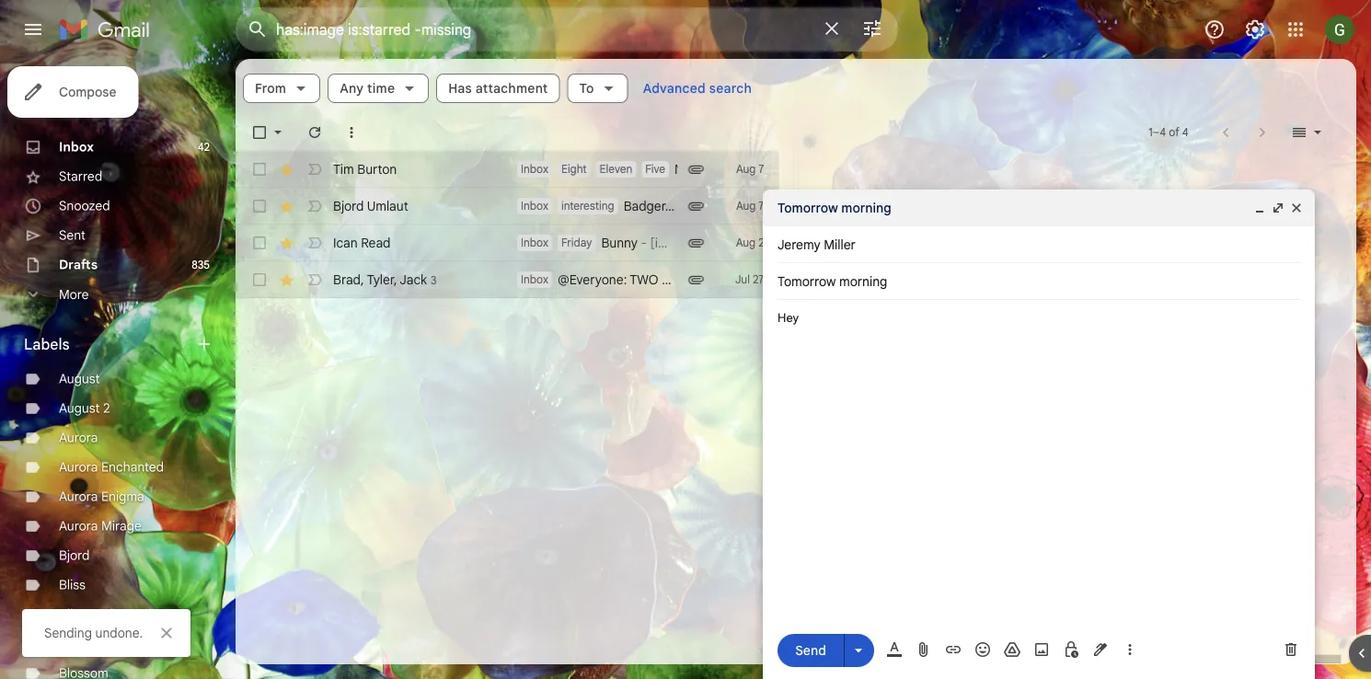Task type: locate. For each thing, give the bounding box(es) containing it.
0 vertical spatial august
[[59, 371, 100, 387]]

bjord up the ican
[[333, 198, 364, 214]]

1 aug from the top
[[736, 163, 756, 176]]

august link
[[59, 371, 100, 387]]

bliss for "bliss" link
[[59, 577, 86, 593]]

1 aug 7 from the top
[[736, 163, 765, 176]]

row up interesting
[[236, 151, 818, 188]]

0 vertical spatial aug
[[736, 163, 756, 176]]

aurora up the "aurora mirage"
[[59, 489, 98, 505]]

aug up jul
[[736, 236, 756, 250]]

42
[[198, 140, 210, 154]]

bjord
[[333, 198, 364, 214], [59, 548, 90, 564]]

has attachment image right go
[[687, 197, 706, 215]]

aug 7 right national at top
[[736, 163, 765, 176]]

row down "eight"
[[236, 188, 779, 225]]

mirage
[[101, 518, 142, 534]]

not important switch
[[306, 160, 324, 179], [306, 197, 324, 215], [306, 234, 324, 252], [306, 271, 324, 289]]

3
[[431, 273, 437, 287]]

aug down national lighthouse day
[[736, 199, 756, 213]]

1 – 4 of 4
[[1149, 126, 1189, 139]]

aurora
[[59, 430, 98, 446], [59, 459, 98, 476], [59, 489, 98, 505], [59, 518, 98, 534]]

search mail image
[[241, 13, 274, 46]]

, left tyler
[[361, 271, 364, 288]]

0 vertical spatial aug 7
[[736, 163, 765, 176]]

no conversations selected main content
[[236, 59, 1357, 665]]

0 vertical spatial bjord
[[333, 198, 364, 214]]

discard draft ‪(⌘⇧d)‬ image
[[1283, 641, 1301, 659]]

0 vertical spatial enchanted
[[101, 459, 164, 476]]

bjord up "bliss" link
[[59, 548, 90, 564]]

aurora mirage
[[59, 518, 142, 534]]

umlaut
[[367, 198, 409, 214]]

aug 7
[[736, 163, 765, 176], [736, 199, 765, 213]]

not important switch left brad
[[306, 271, 324, 289]]

compose
[[59, 84, 116, 100]]

2 for august 2
[[103, 401, 110, 417]]

inbox for ican read
[[521, 236, 549, 250]]

jeremy
[[778, 237, 821, 253]]

0 horizontal spatial 2
[[103, 401, 110, 417]]

4 aurora from the top
[[59, 518, 98, 534]]

4
[[1160, 126, 1167, 139], [1183, 126, 1189, 139]]

inbox for tim burton
[[521, 163, 549, 176]]

1 vertical spatial aug 7
[[736, 199, 765, 213]]

1 vertical spatial enchanted
[[89, 607, 152, 623]]

aurora for aurora enigma
[[59, 489, 98, 505]]

1 7 from the top
[[759, 163, 765, 176]]

1 not important switch from the top
[[306, 160, 324, 179]]

has attachment button
[[437, 74, 560, 103]]

1 vertical spatial august
[[59, 401, 100, 417]]

row up 3
[[236, 225, 779, 261]]

attach files image
[[915, 641, 934, 659]]

enchanted for bliss enchanted
[[89, 607, 152, 623]]

snoozed
[[59, 198, 110, 214]]

3 row from the top
[[236, 225, 779, 261]]

0 horizontal spatial 4
[[1160, 126, 1167, 139]]

gmail image
[[59, 11, 159, 48]]

1 bliss from the top
[[59, 577, 86, 593]]

bjord inside labels navigation
[[59, 548, 90, 564]]

2 bliss from the top
[[59, 607, 86, 623]]

has attachment
[[449, 80, 548, 96]]

2 aug from the top
[[736, 199, 756, 213]]

pop out image
[[1272, 201, 1286, 215]]

1 horizontal spatial bjord
[[333, 198, 364, 214]]

follow link to manage storage image
[[1127, 276, 1146, 295]]

august up august 2
[[59, 371, 100, 387]]

day
[[795, 161, 818, 177]]

row
[[236, 151, 818, 188], [236, 188, 779, 225], [236, 225, 779, 261], [236, 261, 779, 298]]

Message Body text field
[[778, 309, 1301, 615]]

aurora link
[[59, 430, 98, 446]]

@everyone:
[[558, 272, 627, 288]]

7
[[759, 163, 765, 176], [759, 199, 765, 213]]

no conversations selected
[[982, 195, 1159, 214]]

sent link
[[59, 227, 86, 244]]

brad , tyler , jack 3
[[333, 271, 437, 288]]

1 vertical spatial 2
[[103, 401, 110, 417]]

bliss up "sending"
[[59, 607, 86, 623]]

enchanted up undone. at the left bottom of page
[[89, 607, 152, 623]]

inbox left interesting
[[521, 199, 549, 213]]

0 horizontal spatial ,
[[361, 271, 364, 288]]

2 vertical spatial aug
[[736, 236, 756, 250]]

1 row from the top
[[236, 151, 818, 188]]

0 vertical spatial bliss
[[59, 577, 86, 593]]

lighthouse
[[726, 161, 792, 177]]

august 2 link
[[59, 401, 110, 417]]

aug for hiss
[[736, 199, 756, 213]]

attachment
[[476, 80, 548, 96]]

7 for day
[[759, 163, 765, 176]]

not important switch for ican
[[306, 234, 324, 252]]

has attachment image
[[687, 160, 706, 179], [687, 197, 706, 215], [687, 271, 706, 289]]

0 horizontal spatial bjord
[[59, 548, 90, 564]]

aurora for aurora mirage
[[59, 518, 98, 534]]

2 4 from the left
[[1183, 126, 1189, 139]]

2
[[759, 236, 765, 250], [103, 401, 110, 417]]

sending undone. alert
[[22, 42, 1342, 657]]

1 vertical spatial bliss
[[59, 607, 86, 623]]

row down friday
[[236, 261, 779, 298]]

7 left day
[[759, 163, 765, 176]]

2 has attachment image from the top
[[687, 197, 706, 215]]

1 horizontal spatial 4
[[1183, 126, 1189, 139]]

selected
[[1102, 195, 1159, 214]]

3 not important switch from the top
[[306, 234, 324, 252]]

hiss
[[690, 198, 713, 214]]

tomorrow
[[778, 200, 839, 216]]

0 vertical spatial has attachment image
[[687, 160, 706, 179]]

inbox link
[[59, 139, 94, 155]]

bjord inside row
[[333, 198, 364, 214]]

refresh image
[[306, 123, 324, 142]]

0 vertical spatial 7
[[759, 163, 765, 176]]

national lighthouse day
[[675, 161, 818, 177]]

2 not important switch from the top
[[306, 197, 324, 215]]

inbox up starred "link"
[[59, 139, 94, 155]]

minimize image
[[1253, 201, 1268, 215]]

1 august from the top
[[59, 371, 100, 387]]

aurora down august 2
[[59, 430, 98, 446]]

, left jack
[[394, 271, 397, 288]]

7 for hiss
[[759, 199, 765, 213]]

,
[[361, 271, 364, 288], [394, 271, 397, 288]]

badger, go hiss
[[624, 198, 713, 214]]

compose button
[[7, 66, 139, 118]]

2 aurora from the top
[[59, 459, 98, 476]]

835
[[192, 258, 210, 272]]

4 row from the top
[[236, 261, 779, 298]]

3 aug from the top
[[736, 236, 756, 250]]

inbox left friday
[[521, 236, 549, 250]]

aug right national at top
[[736, 163, 756, 176]]

1 vertical spatial bjord
[[59, 548, 90, 564]]

advanced search options image
[[854, 10, 891, 47]]

august for august 2
[[59, 401, 100, 417]]

august 2
[[59, 401, 110, 417]]

1 vertical spatial has attachment image
[[687, 197, 706, 215]]

inbox left @everyone:
[[521, 273, 549, 287]]

friday
[[562, 236, 592, 250]]

toggle confidential mode image
[[1063, 641, 1081, 659]]

inbox @everyone: two left!
[[521, 272, 695, 288]]

eight
[[562, 163, 587, 176]]

not important switch left the ican
[[306, 234, 324, 252]]

more send options image
[[850, 642, 868, 660]]

inbox
[[59, 139, 94, 155], [521, 163, 549, 176], [521, 199, 549, 213], [521, 236, 549, 250], [521, 273, 549, 287]]

interesting
[[562, 199, 615, 213]]

0 vertical spatial 2
[[759, 236, 765, 250]]

not important switch left the tim
[[306, 160, 324, 179]]

1 aurora from the top
[[59, 430, 98, 446]]

send
[[796, 642, 827, 659]]

enchanted
[[101, 459, 164, 476], [89, 607, 152, 623]]

2 aug 7 from the top
[[736, 199, 765, 213]]

2 7 from the top
[[759, 199, 765, 213]]

inbox inside 'inbox @everyone: two left!'
[[521, 273, 549, 287]]

1 horizontal spatial ,
[[394, 271, 397, 288]]

labels heading
[[24, 335, 195, 354]]

2 inside labels navigation
[[103, 401, 110, 417]]

aurora enigma
[[59, 489, 144, 505]]

bunny
[[602, 235, 638, 251]]

insert signature image
[[1092, 641, 1110, 659]]

aug 7 for day
[[736, 163, 765, 176]]

not important switch left bjord umlaut
[[306, 197, 324, 215]]

aurora down aurora link
[[59, 459, 98, 476]]

1 horizontal spatial 2
[[759, 236, 765, 250]]

has attachment image
[[687, 234, 706, 252]]

august down august "link"
[[59, 401, 100, 417]]

conversations
[[1005, 195, 1098, 214]]

tomorrow morning
[[778, 200, 892, 216]]

labels
[[24, 335, 70, 354]]

labels navigation
[[0, 59, 236, 680]]

has attachment image down has attachment image at the right of the page
[[687, 271, 706, 289]]

3 aurora from the top
[[59, 489, 98, 505]]

advanced
[[643, 80, 706, 96]]

aurora up bjord link
[[59, 518, 98, 534]]

august for august "link"
[[59, 371, 100, 387]]

7 down lighthouse
[[759, 199, 765, 213]]

inbox left "eight"
[[521, 163, 549, 176]]

bjord for bjord link
[[59, 548, 90, 564]]

None search field
[[236, 7, 899, 52]]

drafts link
[[59, 257, 98, 273]]

aug
[[736, 163, 756, 176], [736, 199, 756, 213], [736, 236, 756, 250]]

insert link ‪(⌘k)‬ image
[[945, 641, 963, 659]]

toggle split pane mode image
[[1291, 123, 1309, 142]]

2 august from the top
[[59, 401, 100, 417]]

inbox for bjord umlaut
[[521, 199, 549, 213]]

no
[[982, 195, 1001, 214]]

aug 7 up aug 2
[[736, 199, 765, 213]]

2 row from the top
[[236, 188, 779, 225]]

snoozed link
[[59, 198, 110, 214]]

jul 27
[[736, 273, 765, 287]]

has attachment image for national lighthouse day
[[687, 160, 706, 179]]

1 has attachment image from the top
[[687, 160, 706, 179]]

2 vertical spatial has attachment image
[[687, 271, 706, 289]]

read
[[361, 235, 391, 251]]

august
[[59, 371, 100, 387], [59, 401, 100, 417]]

1 vertical spatial 7
[[759, 199, 765, 213]]

aug for day
[[736, 163, 756, 176]]

enchanted up enigma
[[101, 459, 164, 476]]

bliss down bjord link
[[59, 577, 86, 593]]

4 left of
[[1160, 126, 1167, 139]]

more options image
[[1125, 641, 1136, 659]]

1 vertical spatial aug
[[736, 199, 756, 213]]

tyler
[[367, 271, 394, 288]]

insert photo image
[[1033, 641, 1051, 659]]

bliss
[[59, 577, 86, 593], [59, 607, 86, 623]]

2 inside row
[[759, 236, 765, 250]]

has attachment image up hiss
[[687, 160, 706, 179]]

4 right of
[[1183, 126, 1189, 139]]



Task type: describe. For each thing, give the bounding box(es) containing it.
2 , from the left
[[394, 271, 397, 288]]

tim burton
[[333, 161, 397, 177]]

five
[[646, 163, 666, 176]]

1
[[1149, 126, 1154, 139]]

has attachment image for badger, go hiss
[[687, 197, 706, 215]]

tim
[[333, 161, 354, 177]]

burton
[[357, 161, 397, 177]]

aurora for aurora link
[[59, 430, 98, 446]]

jeremy miller
[[778, 237, 856, 253]]

hey
[[778, 311, 799, 325]]

miller
[[824, 237, 856, 253]]

more
[[59, 287, 89, 303]]

row containing bjord umlaut
[[236, 188, 779, 225]]

bjord link
[[59, 548, 90, 564]]

search
[[710, 80, 752, 96]]

bliss enchanted
[[59, 607, 152, 623]]

1 4 from the left
[[1160, 126, 1167, 139]]

ican
[[333, 235, 358, 251]]

aurora mirage link
[[59, 518, 142, 534]]

Subject field
[[778, 273, 1301, 291]]

clear search image
[[814, 10, 851, 47]]

3 has attachment image from the top
[[687, 271, 706, 289]]

sending undone.
[[44, 625, 143, 641]]

more button
[[0, 280, 221, 309]]

1 , from the left
[[361, 271, 364, 288]]

enchanted for aurora enchanted
[[101, 459, 164, 476]]

not important switch for tim
[[306, 160, 324, 179]]

row containing ican read
[[236, 225, 779, 261]]

row containing brad
[[236, 261, 779, 298]]

bliss link
[[59, 577, 86, 593]]

drafts
[[59, 257, 98, 273]]

aug 2
[[736, 236, 765, 250]]

sent
[[59, 227, 86, 244]]

27
[[753, 273, 765, 287]]

tomorrow morning dialog
[[763, 190, 1316, 680]]

bjord for bjord umlaut
[[333, 198, 364, 214]]

insert emoji ‪(⌘⇧2)‬ image
[[974, 641, 993, 659]]

bjord umlaut
[[333, 198, 409, 214]]

inbox inside labels navigation
[[59, 139, 94, 155]]

aug 7 for hiss
[[736, 199, 765, 213]]

of
[[1170, 126, 1180, 139]]

aurora enigma link
[[59, 489, 144, 505]]

undone.
[[95, 625, 143, 641]]

bunny -
[[602, 235, 651, 251]]

starred link
[[59, 168, 102, 185]]

bliss for bliss enchanted
[[59, 607, 86, 623]]

-
[[641, 235, 647, 251]]

close image
[[1290, 201, 1305, 215]]

enigma
[[101, 489, 144, 505]]

jul
[[736, 273, 750, 287]]

insert files using drive image
[[1004, 641, 1022, 659]]

advanced search button
[[636, 72, 760, 105]]

main menu image
[[22, 18, 44, 41]]

not important switch for bjord
[[306, 197, 324, 215]]

go
[[672, 198, 687, 214]]

send button
[[778, 634, 844, 667]]

sending
[[44, 625, 92, 641]]

ican read
[[333, 235, 391, 251]]

national
[[675, 161, 723, 177]]

eleven
[[600, 163, 633, 176]]

bliss enchanted link
[[59, 607, 152, 623]]

2 for aug 2
[[759, 236, 765, 250]]

jack
[[400, 271, 427, 288]]

badger,
[[624, 198, 669, 214]]

left!
[[662, 272, 695, 288]]

–
[[1154, 126, 1160, 139]]

aurora for aurora enchanted
[[59, 459, 98, 476]]

two
[[630, 272, 659, 288]]

Search mail text field
[[276, 20, 810, 39]]

settings image
[[1245, 18, 1267, 41]]

blissful link
[[59, 636, 101, 652]]

aurora enchanted
[[59, 459, 164, 476]]

advanced search
[[643, 80, 752, 96]]

has
[[449, 80, 472, 96]]

aurora enchanted link
[[59, 459, 164, 476]]

support image
[[1204, 18, 1226, 41]]

blissful
[[59, 636, 101, 652]]

row containing tim burton
[[236, 151, 818, 188]]

brad
[[333, 271, 361, 288]]

4 not important switch from the top
[[306, 271, 324, 289]]

starred
[[59, 168, 102, 185]]

morning
[[842, 200, 892, 216]]



Task type: vqa. For each thing, say whether or not it's contained in the screenshot.
THEME
no



